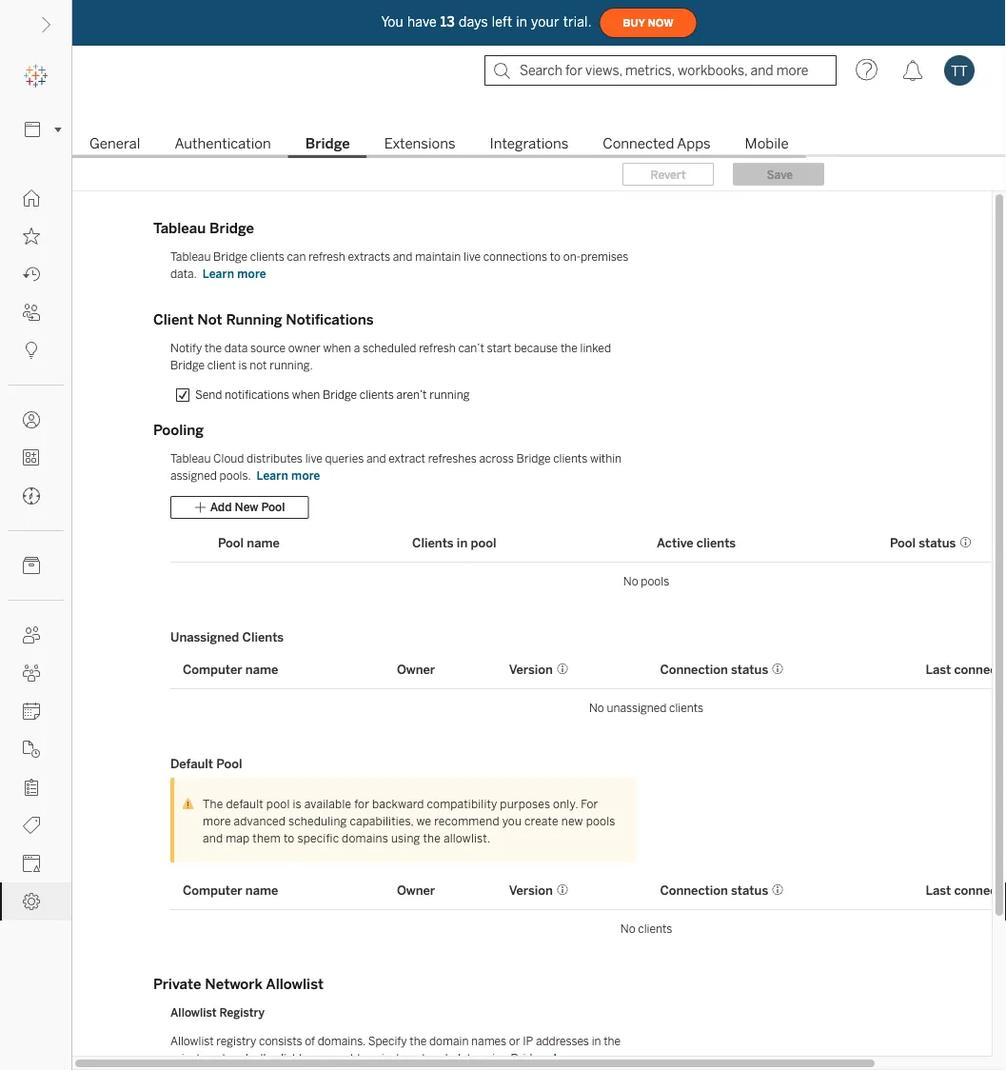Task type: describe. For each thing, give the bounding box(es) containing it.
and inside tableau bridge clients can refresh extracts and maintain live connections to on-premises data.
[[393, 250, 413, 264]]

the
[[203, 798, 223, 812]]

last connecte for no clients
[[926, 883, 1007, 899]]

1 private from the left
[[171, 1052, 207, 1066]]

source
[[251, 342, 286, 355]]

running
[[430, 388, 470, 402]]

the inside the default pool is available for backward compatibility purposes only. for more advanced scheduling capabilities, we recommend you create new pools and map them to specific domains using the allowlist.
[[423, 832, 441, 846]]

trial.
[[564, 14, 592, 30]]

new
[[562, 815, 584, 829]]

1 vertical spatial learn more
[[257, 469, 321, 483]]

send notifications when bridge clients aren't running
[[195, 388, 470, 402]]

and inside the default pool is available for backward compatibility purposes only. for more advanced scheduling capabilities, we recommend you create new pools and map them to specific domains using the allowlist.
[[203, 832, 223, 846]]

active
[[657, 536, 694, 551]]

no unassigned clients
[[590, 701, 704, 715]]

the up client
[[205, 342, 222, 355]]

version for no unassigned clients
[[509, 663, 553, 678]]

1 horizontal spatial learn
[[257, 469, 289, 483]]

names
[[472, 1035, 507, 1049]]

extracts
[[348, 250, 391, 264]]

advanced
[[234, 815, 286, 829]]

capabilities,
[[350, 815, 414, 829]]

running.
[[270, 359, 313, 372]]

is inside the default pool is available for backward compatibility purposes only. for more advanced scheduling capabilities, we recommend you create new pools and map them to specific domains using the allowlist.
[[293, 798, 302, 812]]

in inside allowlist registry consists of domains. specify the domain names or ip addresses in the private network allowlist to connect to private network data using bridge.
[[592, 1035, 602, 1049]]

bridge inside sub-spaces tab list
[[306, 135, 350, 152]]

sub-spaces tab list
[[72, 133, 1007, 158]]

client
[[153, 312, 194, 329]]

the right addresses
[[604, 1035, 621, 1049]]

scheduling
[[289, 815, 347, 829]]

more down addresses
[[589, 1052, 618, 1066]]

data inside allowlist registry consists of domains. specify the domain names or ip addresses in the private network allowlist to connect to private network data using bridge.
[[454, 1052, 478, 1066]]

live inside tableau cloud distributes live queries and extract refreshes across bridge clients within assigned pools.
[[305, 452, 323, 466]]

learn for bridge
[[203, 267, 234, 281]]

registry
[[220, 1006, 265, 1020]]

connecte for no clients
[[955, 883, 1007, 899]]

now
[[648, 17, 674, 29]]

allowlist for registry
[[171, 1035, 214, 1049]]

not
[[197, 312, 223, 329]]

backward
[[373, 798, 425, 812]]

linked
[[581, 342, 612, 355]]

bridge down a
[[323, 388, 357, 402]]

tableau cloud distributes live queries and extract refreshes across bridge clients within assigned pools.
[[171, 452, 622, 483]]

general
[[90, 135, 140, 152]]

refreshes
[[428, 452, 477, 466]]

network
[[205, 976, 263, 994]]

pool name
[[218, 536, 280, 551]]

compatibility
[[427, 798, 498, 812]]

to down domains.
[[357, 1052, 368, 1066]]

for
[[581, 798, 599, 812]]

connected
[[603, 135, 675, 152]]

consists
[[259, 1035, 302, 1049]]

13
[[441, 14, 455, 30]]

allowlist for registry
[[171, 1006, 217, 1020]]

is inside the notify the data source owner when a scheduled refresh can't start because the linked bridge client is not running.
[[239, 359, 247, 372]]

computer name for no clients
[[183, 883, 279, 899]]

2 network from the left
[[409, 1052, 452, 1066]]

maintain
[[415, 250, 461, 264]]

using inside allowlist registry consists of domains. specify the domain names or ip addresses in the private network allowlist to connect to private network data using bridge.
[[480, 1052, 508, 1066]]

unassigned clients
[[171, 630, 284, 645]]

specify
[[368, 1035, 407, 1049]]

can
[[287, 250, 306, 264]]

send
[[195, 388, 222, 402]]

data.
[[171, 267, 197, 281]]

connected apps
[[603, 135, 711, 152]]

domain
[[430, 1035, 469, 1049]]

default
[[226, 798, 264, 812]]

because
[[515, 342, 558, 355]]

client not running notifications
[[153, 312, 374, 329]]

or
[[509, 1035, 521, 1049]]

more up running
[[237, 267, 266, 281]]

private
[[153, 976, 201, 994]]

main content containing general
[[72, 95, 1007, 1071]]

integrations
[[490, 135, 569, 152]]

version for no clients
[[509, 884, 553, 899]]

clients inside tableau bridge clients can refresh extracts and maintain live connections to on-premises data.
[[250, 250, 285, 264]]

learn more link for tableau bridge
[[197, 266, 272, 282]]

computer for no unassigned clients
[[183, 662, 243, 678]]

live inside tableau bridge clients can refresh extracts and maintain live connections to on-premises data.
[[464, 250, 481, 264]]

status for no unassigned clients
[[732, 662, 769, 678]]

allowlist.
[[444, 832, 491, 846]]

to inside the default pool is available for backward compatibility purposes only. for more advanced scheduling capabilities, we recommend you create new pools and map them to specific domains using the allowlist.
[[284, 832, 295, 846]]

assigned
[[171, 469, 217, 483]]

authentication
[[175, 135, 271, 152]]

to down of
[[299, 1052, 310, 1066]]

can't
[[459, 342, 485, 355]]

to inside tableau bridge clients can refresh extracts and maintain live connections to on-premises data.
[[550, 250, 561, 264]]

a
[[354, 342, 360, 355]]

clients in pool
[[413, 536, 497, 551]]

your
[[532, 14, 560, 30]]

revert button
[[623, 163, 714, 186]]

extract
[[389, 452, 426, 466]]

them
[[253, 832, 281, 846]]

specific
[[298, 832, 339, 846]]

warning image
[[182, 797, 195, 811]]

registry
[[217, 1035, 257, 1049]]

queries
[[325, 452, 364, 466]]

recommend
[[435, 815, 500, 829]]

no pools
[[624, 574, 670, 588]]

refresh inside the notify the data source owner when a scheduled refresh can't start because the linked bridge client is not running.
[[419, 342, 456, 355]]

and inside tableau cloud distributes live queries and extract refreshes across bridge clients within assigned pools.
[[367, 452, 386, 466]]

learn more for tableau bridge
[[203, 267, 266, 281]]



Task type: locate. For each thing, give the bounding box(es) containing it.
domains
[[342, 832, 389, 846]]

to right them
[[284, 832, 295, 846]]

bridge down authentication
[[210, 220, 254, 237]]

pools down active at the right of page
[[641, 574, 670, 588]]

1 last connecte from the top
[[926, 662, 1007, 678]]

connection status for no unassigned clients
[[661, 662, 769, 678]]

pool up advanced
[[267, 798, 290, 812]]

name down them
[[246, 883, 279, 899]]

allowlist registry
[[171, 1006, 265, 1020]]

0 vertical spatial pools
[[641, 574, 670, 588]]

0 vertical spatial pool
[[471, 536, 497, 551]]

computer name down unassigned clients
[[183, 662, 279, 678]]

1 vertical spatial allowlist
[[171, 1006, 217, 1020]]

is
[[239, 359, 247, 372], [293, 798, 302, 812]]

notifications
[[286, 312, 374, 329]]

1 horizontal spatial is
[[293, 798, 302, 812]]

network down domain
[[409, 1052, 452, 1066]]

buy now button
[[600, 8, 698, 38]]

no for no pools
[[624, 574, 639, 588]]

available
[[304, 798, 352, 812]]

tableau inside tableau cloud distributes live queries and extract refreshes across bridge clients within assigned pools.
[[171, 452, 211, 466]]

bridge.
[[511, 1052, 548, 1066]]

1 horizontal spatial network
[[409, 1052, 452, 1066]]

distributes
[[247, 452, 303, 466]]

pool inside the default pool is available for backward compatibility purposes only. for more advanced scheduling capabilities, we recommend you create new pools and map them to specific domains using the allowlist.
[[267, 798, 290, 812]]

refresh inside tableau bridge clients can refresh extracts and maintain live connections to on-premises data.
[[309, 250, 346, 264]]

owner for no clients
[[397, 883, 436, 899]]

clients
[[413, 536, 454, 551], [242, 630, 284, 645]]

navigation
[[72, 130, 1007, 158]]

is left not
[[239, 359, 247, 372]]

computer for no clients
[[183, 883, 243, 899]]

last for no clients
[[926, 883, 952, 899]]

1 vertical spatial connection
[[661, 883, 729, 899]]

notify
[[171, 342, 202, 355]]

name
[[247, 536, 280, 551], [246, 662, 279, 678], [246, 883, 279, 899]]

0 vertical spatial owner
[[397, 662, 436, 678]]

1 vertical spatial live
[[305, 452, 323, 466]]

0 vertical spatial in
[[517, 14, 528, 30]]

live right maintain
[[464, 250, 481, 264]]

2 vertical spatial tableau
[[171, 452, 211, 466]]

1 vertical spatial no
[[590, 701, 605, 715]]

private down allowlist registry
[[171, 1052, 207, 1066]]

0 horizontal spatial learn
[[203, 267, 234, 281]]

0 horizontal spatial live
[[305, 452, 323, 466]]

network down registry
[[209, 1052, 252, 1066]]

connection up no clients
[[661, 883, 729, 899]]

0 vertical spatial learn
[[203, 267, 234, 281]]

2 last connecte from the top
[[926, 883, 1007, 899]]

only.
[[554, 798, 579, 812]]

pools.
[[220, 469, 251, 483]]

last connecte for no unassigned clients
[[926, 662, 1007, 678]]

1 vertical spatial and
[[367, 452, 386, 466]]

0 horizontal spatial pool
[[267, 798, 290, 812]]

0 horizontal spatial network
[[209, 1052, 252, 1066]]

ip
[[523, 1035, 534, 1049]]

refresh left can't
[[419, 342, 456, 355]]

tableau bridge clients can refresh extracts and maintain live connections to on-premises data.
[[171, 250, 629, 281]]

in down refreshes
[[457, 536, 468, 551]]

1 vertical spatial when
[[292, 388, 320, 402]]

1 vertical spatial refresh
[[419, 342, 456, 355]]

0 horizontal spatial in
[[457, 536, 468, 551]]

tableau bridge
[[153, 220, 254, 237]]

2 connection from the top
[[661, 883, 729, 899]]

computer name for no unassigned clients
[[183, 662, 279, 678]]

2 horizontal spatial in
[[592, 1035, 602, 1049]]

connection status for no clients
[[661, 883, 769, 899]]

1 vertical spatial in
[[457, 536, 468, 551]]

unassigned
[[607, 701, 667, 715]]

name for no unassigned clients
[[246, 662, 279, 678]]

tableau for tableau cloud distributes live queries and extract refreshes across bridge clients within assigned pools.
[[171, 452, 211, 466]]

tableau inside tableau bridge clients can refresh extracts and maintain live connections to on-premises data.
[[171, 250, 211, 264]]

0 vertical spatial is
[[239, 359, 247, 372]]

learn for registry
[[554, 1052, 586, 1066]]

pool status
[[891, 536, 957, 551]]

cloud
[[213, 452, 244, 466]]

computer
[[183, 662, 243, 678], [183, 883, 243, 899]]

owner for no unassigned clients
[[397, 662, 436, 678]]

pools down for
[[586, 815, 616, 829]]

you have 13 days left in your trial.
[[381, 14, 592, 30]]

bridge left extensions
[[306, 135, 350, 152]]

is up the "scheduling"
[[293, 798, 302, 812]]

in right addresses
[[592, 1035, 602, 1049]]

allowlist
[[266, 976, 324, 994], [171, 1006, 217, 1020], [171, 1035, 214, 1049]]

0 horizontal spatial and
[[203, 832, 223, 846]]

clients inside tableau cloud distributes live queries and extract refreshes across bridge clients within assigned pools.
[[554, 452, 588, 466]]

notifications
[[225, 388, 290, 402]]

0 vertical spatial last
[[926, 662, 952, 678]]

pool for in
[[471, 536, 497, 551]]

left
[[492, 14, 513, 30]]

connecte for no unassigned clients
[[955, 662, 1007, 678]]

allowlist down allowlist registry
[[171, 1035, 214, 1049]]

0 vertical spatial no
[[624, 574, 639, 588]]

1 version from the top
[[509, 663, 553, 678]]

2 computer from the top
[[183, 883, 243, 899]]

unassigned
[[171, 630, 239, 645]]

1 horizontal spatial clients
[[413, 536, 454, 551]]

premises
[[581, 250, 629, 264]]

private network allowlist
[[153, 976, 324, 994]]

more inside the default pool is available for backward compatibility purposes only. for more advanced scheduling capabilities, we recommend you create new pools and map them to specific domains using the allowlist.
[[203, 815, 231, 829]]

notify the data source owner when a scheduled refresh can't start because the linked bridge client is not running.
[[171, 342, 612, 372]]

connection for no unassigned clients
[[661, 662, 729, 678]]

pool for pool name
[[218, 536, 244, 551]]

main content
[[72, 95, 1007, 1071]]

1 horizontal spatial when
[[323, 342, 351, 355]]

0 vertical spatial learn more
[[203, 267, 266, 281]]

2 horizontal spatial learn
[[554, 1052, 586, 1066]]

2 connection status from the top
[[661, 883, 769, 899]]

1 horizontal spatial in
[[517, 14, 528, 30]]

1 vertical spatial is
[[293, 798, 302, 812]]

status for no clients
[[732, 883, 769, 899]]

learn more link up running
[[197, 266, 272, 282]]

private down specify
[[370, 1052, 407, 1066]]

data inside the notify the data source owner when a scheduled refresh can't start because the linked bridge client is not running.
[[225, 342, 248, 355]]

create
[[525, 815, 559, 829]]

0 vertical spatial refresh
[[309, 250, 346, 264]]

name down unassigned clients
[[246, 662, 279, 678]]

0 vertical spatial data
[[225, 342, 248, 355]]

1 horizontal spatial data
[[454, 1052, 478, 1066]]

1 owner from the top
[[397, 662, 436, 678]]

extensions
[[385, 135, 456, 152]]

connections
[[484, 250, 548, 264]]

tableau for tableau bridge clients can refresh extracts and maintain live connections to on-premises data.
[[171, 250, 211, 264]]

for
[[354, 798, 370, 812]]

0 horizontal spatial data
[[225, 342, 248, 355]]

2 vertical spatial learn
[[554, 1052, 586, 1066]]

data up client
[[225, 342, 248, 355]]

0 vertical spatial version
[[509, 663, 553, 678]]

last for no unassigned clients
[[926, 662, 952, 678]]

0 vertical spatial last connecte
[[926, 662, 1007, 678]]

0 horizontal spatial refresh
[[309, 250, 346, 264]]

1 computer from the top
[[183, 662, 243, 678]]

2 owner from the top
[[397, 883, 436, 899]]

1 connecte from the top
[[955, 662, 1007, 678]]

1 horizontal spatial live
[[464, 250, 481, 264]]

0 vertical spatial live
[[464, 250, 481, 264]]

more down distributes
[[292, 469, 321, 483]]

when inside the notify the data source owner when a scheduled refresh can't start because the linked bridge client is not running.
[[323, 342, 351, 355]]

1 computer name from the top
[[183, 662, 279, 678]]

1 vertical spatial connecte
[[955, 883, 1007, 899]]

0 vertical spatial tableau
[[153, 220, 206, 237]]

learn down addresses
[[554, 1052, 586, 1066]]

0 vertical spatial name
[[247, 536, 280, 551]]

addresses
[[536, 1035, 590, 1049]]

2 vertical spatial and
[[203, 832, 223, 846]]

allowlist up consists at the bottom
[[266, 976, 324, 994]]

computer down map
[[183, 883, 243, 899]]

active clients
[[657, 536, 736, 551]]

learn more link down addresses
[[548, 1051, 623, 1067]]

connection status up no unassigned clients
[[661, 662, 769, 678]]

more
[[237, 267, 266, 281], [292, 469, 321, 483], [203, 815, 231, 829], [589, 1052, 618, 1066]]

1 connection status from the top
[[661, 662, 769, 678]]

0 vertical spatial allowlist
[[266, 976, 324, 994]]

1 horizontal spatial pool
[[471, 536, 497, 551]]

computer name down map
[[183, 883, 279, 899]]

name for no clients
[[246, 883, 279, 899]]

0 horizontal spatial pools
[[586, 815, 616, 829]]

data down domain
[[454, 1052, 478, 1066]]

learn right data.
[[203, 267, 234, 281]]

client
[[207, 359, 236, 372]]

2 vertical spatial name
[[246, 883, 279, 899]]

pooling
[[153, 422, 204, 439]]

2 last from the top
[[926, 883, 952, 899]]

to left on-
[[550, 250, 561, 264]]

2 horizontal spatial and
[[393, 250, 413, 264]]

0 vertical spatial connection
[[661, 662, 729, 678]]

0 horizontal spatial clients
[[242, 630, 284, 645]]

no
[[624, 574, 639, 588], [590, 701, 605, 715], [621, 922, 636, 936]]

2 vertical spatial allowlist
[[171, 1035, 214, 1049]]

0 vertical spatial connecte
[[955, 662, 1007, 678]]

1 vertical spatial name
[[246, 662, 279, 678]]

apps
[[678, 135, 711, 152]]

across
[[480, 452, 514, 466]]

2 vertical spatial learn more
[[554, 1052, 618, 1066]]

main navigation. press the up and down arrow keys to access links. element
[[0, 179, 71, 921]]

private
[[171, 1052, 207, 1066], [370, 1052, 407, 1066]]

0 horizontal spatial is
[[239, 359, 247, 372]]

allowlist
[[254, 1052, 296, 1066]]

learn down distributes
[[257, 469, 289, 483]]

we
[[417, 815, 432, 829]]

1 vertical spatial owner
[[397, 883, 436, 899]]

bridge inside tableau bridge clients can refresh extracts and maintain live connections to on-premises data.
[[213, 250, 248, 264]]

connection status up no clients
[[661, 883, 769, 899]]

tableau for tableau bridge
[[153, 220, 206, 237]]

1 connection from the top
[[661, 662, 729, 678]]

the default pool is available for backward compatibility purposes only. for more advanced scheduling capabilities, we recommend you create new pools and map them to specific domains using the allowlist.
[[203, 798, 616, 846]]

pool
[[471, 536, 497, 551], [267, 798, 290, 812]]

0 vertical spatial clients
[[413, 536, 454, 551]]

1 vertical spatial connection status
[[661, 883, 769, 899]]

using down we
[[391, 832, 421, 846]]

on-
[[564, 250, 581, 264]]

pool for default
[[267, 798, 290, 812]]

bridge inside tableau cloud distributes live queries and extract refreshes across bridge clients within assigned pools.
[[517, 452, 551, 466]]

0 vertical spatial learn more link
[[197, 266, 272, 282]]

1 vertical spatial learn
[[257, 469, 289, 483]]

start
[[487, 342, 512, 355]]

pools inside the default pool is available for backward compatibility purposes only. for more advanced scheduling capabilities, we recommend you create new pools and map them to specific domains using the allowlist.
[[586, 815, 616, 829]]

domains.
[[318, 1035, 366, 1049]]

0 horizontal spatial private
[[171, 1052, 207, 1066]]

1 horizontal spatial private
[[370, 1052, 407, 1066]]

learn
[[203, 267, 234, 281], [257, 469, 289, 483], [554, 1052, 586, 1066]]

computer down 'unassigned'
[[183, 662, 243, 678]]

the right specify
[[410, 1035, 427, 1049]]

name down pools.
[[247, 536, 280, 551]]

connecte
[[955, 662, 1007, 678], [955, 883, 1007, 899]]

revert
[[651, 167, 686, 181]]

connection for no clients
[[661, 883, 729, 899]]

connect
[[312, 1052, 355, 1066]]

1 vertical spatial computer name
[[183, 883, 279, 899]]

have
[[408, 14, 437, 30]]

of
[[305, 1035, 315, 1049]]

aren't
[[397, 388, 427, 402]]

2 vertical spatial no
[[621, 922, 636, 936]]

bridge down notify
[[171, 359, 205, 372]]

bridge inside the notify the data source owner when a scheduled refresh can't start because the linked bridge client is not running.
[[171, 359, 205, 372]]

default pool
[[171, 756, 242, 772]]

no clients
[[621, 922, 673, 936]]

the
[[205, 342, 222, 355], [561, 342, 578, 355], [423, 832, 441, 846], [410, 1035, 427, 1049], [604, 1035, 621, 1049]]

using down the "names"
[[480, 1052, 508, 1066]]

the left linked
[[561, 342, 578, 355]]

clients right 'unassigned'
[[242, 630, 284, 645]]

learn more up running
[[203, 267, 266, 281]]

1 network from the left
[[209, 1052, 252, 1066]]

days
[[459, 14, 489, 30]]

2 vertical spatial learn more link
[[548, 1051, 623, 1067]]

1 vertical spatial status
[[732, 662, 769, 678]]

more down the
[[203, 815, 231, 829]]

and left extract on the top of the page
[[367, 452, 386, 466]]

allowlist down private
[[171, 1006, 217, 1020]]

allowlist inside allowlist registry consists of domains. specify the domain names or ip addresses in the private network allowlist to connect to private network data using bridge.
[[171, 1035, 214, 1049]]

0 vertical spatial status
[[920, 536, 957, 551]]

0 horizontal spatial using
[[391, 832, 421, 846]]

1 vertical spatial computer
[[183, 883, 243, 899]]

you
[[381, 14, 404, 30]]

tableau
[[153, 220, 206, 237], [171, 250, 211, 264], [171, 452, 211, 466]]

learn more for allowlist registry
[[554, 1052, 618, 1066]]

learn more link for allowlist registry
[[548, 1051, 623, 1067]]

2 vertical spatial status
[[732, 883, 769, 899]]

1 vertical spatial last
[[926, 883, 952, 899]]

1 last from the top
[[926, 662, 952, 678]]

2 vertical spatial in
[[592, 1035, 602, 1049]]

bridge right across at the top of page
[[517, 452, 551, 466]]

bridge down tableau bridge
[[213, 250, 248, 264]]

2 computer name from the top
[[183, 883, 279, 899]]

mobile
[[745, 135, 789, 152]]

learn more down addresses
[[554, 1052, 618, 1066]]

0 vertical spatial using
[[391, 832, 421, 846]]

you
[[503, 815, 522, 829]]

0 vertical spatial when
[[323, 342, 351, 355]]

connection up no unassigned clients
[[661, 662, 729, 678]]

0 horizontal spatial when
[[292, 388, 320, 402]]

navigation panel element
[[0, 57, 71, 921]]

pool
[[218, 536, 244, 551], [891, 536, 916, 551], [217, 756, 242, 772]]

0 vertical spatial and
[[393, 250, 413, 264]]

pools
[[641, 574, 670, 588], [586, 815, 616, 829]]

when down the running. at the top of page
[[292, 388, 320, 402]]

1 vertical spatial using
[[480, 1052, 508, 1066]]

and left map
[[203, 832, 223, 846]]

clients down tableau cloud distributes live queries and extract refreshes across bridge clients within assigned pools.
[[413, 536, 454, 551]]

1 horizontal spatial pools
[[641, 574, 670, 588]]

1 vertical spatial tableau
[[171, 250, 211, 264]]

learn more link down distributes
[[251, 468, 326, 484]]

0 vertical spatial connection status
[[661, 662, 769, 678]]

learn more down distributes
[[257, 469, 321, 483]]

2 connecte from the top
[[955, 883, 1007, 899]]

1 vertical spatial learn more link
[[251, 468, 326, 484]]

no for no clients
[[621, 922, 636, 936]]

learn more
[[203, 267, 266, 281], [257, 469, 321, 483], [554, 1052, 618, 1066]]

2 version from the top
[[509, 884, 553, 899]]

and right extracts
[[393, 250, 413, 264]]

1 vertical spatial data
[[454, 1052, 478, 1066]]

1 vertical spatial pool
[[267, 798, 290, 812]]

1 vertical spatial last connecte
[[926, 883, 1007, 899]]

navigation containing general
[[72, 130, 1007, 158]]

buy
[[624, 17, 646, 29]]

1 vertical spatial pools
[[586, 815, 616, 829]]

when left a
[[323, 342, 351, 355]]

map
[[226, 832, 250, 846]]

1 vertical spatial clients
[[242, 630, 284, 645]]

0 vertical spatial computer name
[[183, 662, 279, 678]]

1 horizontal spatial refresh
[[419, 342, 456, 355]]

not
[[250, 359, 267, 372]]

1 horizontal spatial using
[[480, 1052, 508, 1066]]

running
[[226, 312, 283, 329]]

0 vertical spatial computer
[[183, 662, 243, 678]]

1 vertical spatial version
[[509, 884, 553, 899]]

in right left
[[517, 14, 528, 30]]

default
[[171, 756, 213, 772]]

learn more link
[[197, 266, 272, 282], [251, 468, 326, 484], [548, 1051, 623, 1067]]

purposes
[[500, 798, 551, 812]]

no for no unassigned clients
[[590, 701, 605, 715]]

pool for pool status
[[891, 536, 916, 551]]

live left queries
[[305, 452, 323, 466]]

using inside the default pool is available for backward compatibility purposes only. for more advanced scheduling capabilities, we recommend you create new pools and map them to specific domains using the allowlist.
[[391, 832, 421, 846]]

2 private from the left
[[370, 1052, 407, 1066]]

pool down across at the top of page
[[471, 536, 497, 551]]

refresh right can
[[309, 250, 346, 264]]

clients
[[250, 250, 285, 264], [360, 388, 394, 402], [554, 452, 588, 466], [697, 536, 736, 551], [670, 701, 704, 715], [639, 922, 673, 936]]

1 horizontal spatial and
[[367, 452, 386, 466]]

the down we
[[423, 832, 441, 846]]

Search for views, metrics, workbooks, and more text field
[[485, 55, 837, 86]]



Task type: vqa. For each thing, say whether or not it's contained in the screenshot.
Learn more related to Tableau Bridge
yes



